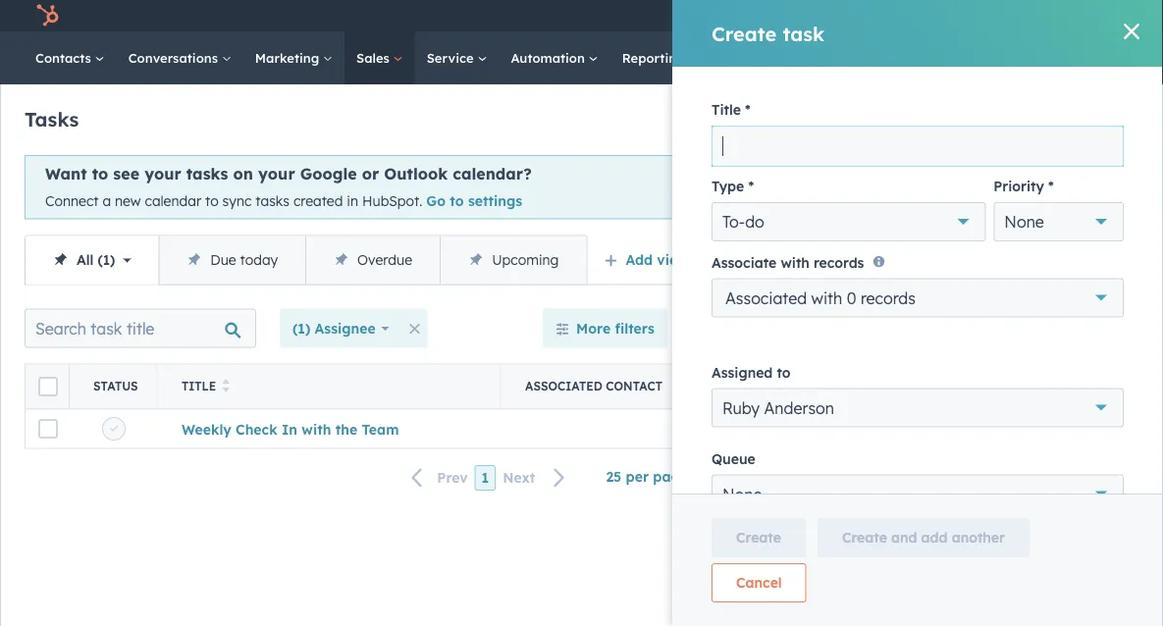 Task type: describe. For each thing, give the bounding box(es) containing it.
more filters link
[[543, 309, 667, 348]]

connect
[[45, 192, 99, 210]]

weekly
[[182, 420, 231, 437]]

reporting
[[622, 50, 689, 66]]

prev button
[[400, 465, 475, 491]]

search button
[[1112, 41, 1146, 75]]

save
[[842, 321, 869, 336]]

calling icon button
[[829, 3, 863, 29]]

ruby anderson button
[[712, 388, 1124, 427]]

all
[[77, 251, 94, 268]]

go
[[426, 192, 446, 210]]

1 vertical spatial tasks
[[256, 192, 290, 210]]

due today
[[210, 251, 278, 268]]

last contacted
[[1016, 379, 1122, 393]]

tasks
[[25, 107, 79, 131]]

per
[[626, 468, 649, 485]]

ruby anderson image
[[1027, 7, 1044, 25]]

assigned
[[712, 364, 773, 381]]

today
[[240, 251, 278, 268]]

hubspot image
[[35, 4, 59, 27]]

25 per page
[[606, 468, 688, 485]]

pagination navigation
[[400, 465, 578, 491]]

with for associated
[[812, 288, 843, 308]]

1 your from the left
[[144, 164, 181, 184]]

1 - from the left
[[1016, 420, 1022, 437]]

reporting link
[[610, 31, 710, 84]]

team
[[362, 420, 399, 437]]

2 - from the left
[[1022, 420, 1027, 437]]

to right 'go'
[[450, 192, 464, 210]]

import
[[925, 112, 964, 127]]

overdue
[[357, 251, 412, 268]]

edit
[[704, 318, 731, 336]]

to left sync
[[205, 192, 219, 210]]

associated with 0 records button
[[712, 278, 1124, 317]]

contact
[[606, 379, 663, 393]]

to up ruby anderson
[[777, 364, 791, 381]]

task inside banner
[[1049, 112, 1073, 127]]

create and add another button
[[818, 518, 1030, 558]]

contacted
[[1049, 379, 1122, 393]]

in
[[347, 192, 358, 210]]

self
[[1048, 7, 1071, 24]]

1 horizontal spatial close image
[[1124, 24, 1140, 39]]

1 inside button
[[482, 469, 489, 486]]

outlook
[[384, 164, 448, 184]]

start
[[951, 320, 985, 337]]

weekly check in with the team
[[182, 420, 399, 437]]

automation link
[[499, 31, 610, 84]]

save view
[[842, 321, 898, 336]]

due
[[210, 251, 236, 268]]

none for queue
[[723, 484, 762, 504]]

calling icon image
[[837, 8, 855, 25]]

conversations link
[[117, 31, 243, 84]]

manage queues
[[791, 112, 879, 127]]

2 vertical spatial with
[[302, 420, 331, 437]]

queue
[[712, 450, 756, 467]]

go to settings link
[[426, 192, 522, 210]]

(
[[98, 251, 103, 268]]

to left see
[[92, 164, 108, 184]]

save view button
[[804, 313, 914, 344]]

calendar
[[145, 192, 201, 210]]

0 vertical spatial title
[[712, 101, 741, 118]]

associated contact column header
[[502, 365, 747, 408]]

type
[[712, 178, 744, 195]]

hubspot.
[[362, 192, 423, 210]]

more
[[576, 320, 611, 337]]

want
[[45, 164, 87, 184]]

tasks banner
[[25, 98, 1090, 135]]

sales link
[[345, 31, 415, 84]]

(1)
[[293, 320, 311, 337]]

--
[[1016, 420, 1027, 437]]

1 inside button
[[989, 320, 996, 337]]

marketplaces button
[[867, 0, 908, 31]]

upcoming link
[[440, 236, 587, 284]]

create task link
[[993, 104, 1090, 135]]

new
[[115, 192, 141, 210]]

add view button
[[591, 240, 705, 279]]

self made menu
[[799, 0, 1140, 31]]

upgrade link
[[801, 5, 825, 26]]

queues
[[840, 112, 879, 127]]

manage for manage views
[[730, 251, 786, 268]]

ruby anderson
[[723, 398, 835, 418]]

want to see your tasks on your google or outlook calendar? alert
[[25, 155, 1090, 220]]

add
[[626, 251, 653, 268]]

help image
[[920, 9, 937, 27]]

status column header
[[70, 365, 158, 408]]

last
[[1016, 379, 1046, 393]]

associated with 0 records
[[726, 288, 916, 308]]

press to sort. image
[[222, 379, 230, 392]]

none button for queue
[[712, 475, 1124, 514]]

page
[[653, 468, 688, 485]]



Task type: locate. For each thing, give the bounding box(es) containing it.
upgrade image
[[804, 8, 822, 26]]

start 1 task
[[951, 320, 1029, 337]]

notifications image
[[985, 9, 1003, 27]]

with inside popup button
[[812, 288, 843, 308]]

associated down the 'more'
[[525, 379, 603, 393]]

1 horizontal spatial with
[[781, 254, 810, 271]]

view inside button
[[873, 321, 898, 336]]

associated
[[726, 288, 807, 308], [525, 379, 603, 393], [771, 379, 848, 393]]

with up associated with 0 records
[[781, 254, 810, 271]]

service
[[427, 50, 478, 66]]

check
[[236, 420, 278, 437]]

or
[[362, 164, 379, 184]]

records up save view
[[861, 288, 916, 308]]

conversations
[[128, 50, 222, 66]]

25 per page button
[[593, 457, 715, 496]]

a
[[103, 192, 111, 210]]

settings image
[[953, 8, 970, 26]]

close image
[[1124, 24, 1140, 39], [1053, 180, 1065, 191]]

records up 0
[[814, 254, 864, 271]]

1
[[103, 251, 110, 268], [989, 320, 996, 337], [482, 469, 489, 486]]

none
[[1005, 212, 1044, 232], [723, 484, 762, 504]]

filters
[[615, 320, 655, 337]]

1 horizontal spatial 1
[[482, 469, 489, 486]]

task inside button
[[1000, 320, 1029, 337]]

close image inside want to see your tasks on your google or outlook calendar? alert
[[1053, 180, 1065, 191]]

view for add view
[[657, 251, 689, 268]]

status
[[93, 379, 138, 393]]

0 horizontal spatial task
[[783, 21, 825, 46]]

1 horizontal spatial view
[[873, 321, 898, 336]]

0 vertical spatial close image
[[1124, 24, 1140, 39]]

associated inside column header
[[525, 379, 603, 393]]

priority
[[994, 178, 1044, 195]]

associated inside column header
[[771, 379, 848, 393]]

1 horizontal spatial task
[[1000, 320, 1029, 337]]

marketing link
[[243, 31, 345, 84]]

weekly check in with the team button
[[182, 420, 399, 437]]

2 horizontal spatial with
[[812, 288, 843, 308]]

service link
[[415, 31, 499, 84]]

1 vertical spatial with
[[812, 288, 843, 308]]

task down "search hubspot" search box
[[1049, 112, 1073, 127]]

0 horizontal spatial tasks
[[186, 164, 228, 184]]

create down "search hubspot" search box
[[1009, 112, 1046, 127]]

associated up columns in the right of the page
[[726, 288, 807, 308]]

tasks
[[186, 164, 228, 184], [256, 192, 290, 210]]

close image right "priority"
[[1053, 180, 1065, 191]]

1 vertical spatial create task
[[1009, 112, 1073, 127]]

0 horizontal spatial your
[[144, 164, 181, 184]]

import link
[[908, 104, 981, 135]]

overdue link
[[305, 236, 440, 284]]

manage views link
[[717, 240, 841, 279]]

assigned to
[[712, 364, 791, 381]]

to-do button
[[712, 202, 986, 242]]

prev
[[437, 469, 468, 486]]

none button down "priority"
[[994, 202, 1124, 242]]

tasks right sync
[[256, 192, 290, 210]]

2 your from the left
[[258, 164, 295, 184]]

)
[[110, 251, 115, 268]]

create task
[[712, 21, 825, 46], [1009, 112, 1073, 127]]

1 horizontal spatial your
[[258, 164, 295, 184]]

view right save
[[873, 321, 898, 336]]

search image
[[1122, 51, 1136, 65]]

Search task title search field
[[25, 309, 256, 348]]

none down "priority"
[[1005, 212, 1044, 232]]

settings
[[468, 192, 522, 210]]

another
[[952, 529, 1005, 546]]

task status: not completed image
[[110, 425, 118, 433]]

edit columns button
[[683, 315, 792, 340]]

your up calendar
[[144, 164, 181, 184]]

1 vertical spatial records
[[861, 288, 916, 308]]

calendar?
[[453, 164, 532, 184]]

add view
[[626, 251, 689, 268]]

1 horizontal spatial title
[[712, 101, 741, 118]]

1 vertical spatial close image
[[1053, 180, 1065, 191]]

next button
[[496, 465, 578, 491]]

associate with records
[[712, 254, 864, 271]]

(1) assignee button
[[280, 309, 402, 348]]

2 horizontal spatial 1
[[989, 320, 996, 337]]

view inside popup button
[[657, 251, 689, 268]]

Search HubSpot search field
[[888, 41, 1128, 75]]

task right start
[[1000, 320, 1029, 337]]

0 vertical spatial manage
[[791, 112, 836, 127]]

manage views
[[730, 251, 828, 268]]

view right add
[[657, 251, 689, 268]]

create left and
[[842, 529, 887, 546]]

self made
[[1048, 7, 1108, 24]]

due today link
[[158, 236, 305, 284]]

-
[[1016, 420, 1022, 437], [1022, 420, 1027, 437]]

create
[[712, 21, 777, 46], [1009, 112, 1046, 127], [736, 529, 781, 546], [842, 529, 887, 546]]

1 right all
[[103, 251, 110, 268]]

cancel
[[736, 574, 782, 592]]

1 vertical spatial 1
[[989, 320, 996, 337]]

1 right prev
[[482, 469, 489, 486]]

0
[[847, 288, 857, 308]]

0 horizontal spatial create task
[[712, 21, 825, 46]]

1 horizontal spatial manage
[[791, 112, 836, 127]]

anderson
[[764, 398, 835, 418]]

sales
[[356, 50, 393, 66]]

2 vertical spatial 1
[[482, 469, 489, 486]]

views
[[790, 251, 828, 268]]

1 vertical spatial none button
[[712, 475, 1124, 514]]

do
[[745, 212, 765, 232]]

none button up create and add another
[[712, 475, 1124, 514]]

associated up the anderson
[[771, 379, 848, 393]]

1 vertical spatial none
[[723, 484, 762, 504]]

associated for associated contact
[[525, 379, 603, 393]]

close image up search button
[[1124, 24, 1140, 39]]

none down queue
[[723, 484, 762, 504]]

upcoming
[[492, 251, 559, 268]]

1 vertical spatial task
[[1049, 112, 1073, 127]]

1 horizontal spatial none
[[1005, 212, 1044, 232]]

press to sort. element
[[222, 379, 230, 394]]

navigation
[[25, 235, 588, 285]]

marketplaces image
[[878, 9, 896, 27]]

next
[[503, 469, 535, 486]]

with left 0
[[812, 288, 843, 308]]

more filters
[[576, 320, 655, 337]]

task
[[783, 21, 825, 46], [1049, 112, 1073, 127], [1000, 320, 1029, 337]]

task left calling icon
[[783, 21, 825, 46]]

notifications button
[[978, 0, 1011, 31]]

manage left the queues
[[791, 112, 836, 127]]

automation
[[511, 50, 589, 66]]

view for save view
[[873, 321, 898, 336]]

on
[[233, 164, 253, 184]]

add
[[921, 529, 948, 546]]

create inside "tasks" banner
[[1009, 112, 1046, 127]]

records inside popup button
[[861, 288, 916, 308]]

0 vertical spatial records
[[814, 254, 864, 271]]

associated company
[[771, 379, 912, 393]]

to-do
[[723, 212, 765, 232]]

hubspot link
[[24, 4, 74, 27]]

0 horizontal spatial close image
[[1053, 180, 1065, 191]]

0 horizontal spatial title
[[182, 379, 216, 393]]

associated inside popup button
[[726, 288, 807, 308]]

associate
[[712, 254, 777, 271]]

1 button
[[475, 465, 496, 491]]

1 vertical spatial manage
[[730, 251, 786, 268]]

0 horizontal spatial 1
[[103, 251, 110, 268]]

0 vertical spatial none
[[1005, 212, 1044, 232]]

associated for associated company
[[771, 379, 848, 393]]

title left press to sort. icon
[[182, 379, 216, 393]]

1 vertical spatial title
[[182, 379, 216, 393]]

25
[[606, 468, 622, 485]]

cancel button
[[712, 564, 807, 603]]

0 horizontal spatial none
[[723, 484, 762, 504]]

create left upgrade image
[[712, 21, 777, 46]]

the
[[335, 420, 358, 437]]

google
[[300, 164, 357, 184]]

2 horizontal spatial task
[[1049, 112, 1073, 127]]

1 inside navigation
[[103, 251, 110, 268]]

0 vertical spatial view
[[657, 251, 689, 268]]

title up type
[[712, 101, 741, 118]]

in
[[282, 420, 298, 437]]

manage inside 'link'
[[791, 112, 836, 127]]

Title text field
[[712, 126, 1124, 167]]

associated for associated with 0 records
[[726, 288, 807, 308]]

edit columns
[[704, 318, 792, 336]]

manage down do
[[730, 251, 786, 268]]

create up cancel
[[736, 529, 781, 546]]

0 horizontal spatial view
[[657, 251, 689, 268]]

none button for priority
[[994, 202, 1124, 242]]

your right on
[[258, 164, 295, 184]]

0 vertical spatial task
[[783, 21, 825, 46]]

0 vertical spatial none button
[[994, 202, 1124, 242]]

1 vertical spatial view
[[873, 321, 898, 336]]

navigation containing all
[[25, 235, 588, 285]]

none for priority
[[1005, 212, 1044, 232]]

tasks left on
[[186, 164, 228, 184]]

to-
[[723, 212, 745, 232]]

to
[[92, 164, 108, 184], [205, 192, 219, 210], [450, 192, 464, 210], [777, 364, 791, 381]]

columns
[[735, 318, 792, 336]]

0 vertical spatial 1
[[103, 251, 110, 268]]

with for associate
[[781, 254, 810, 271]]

create task left calling icon
[[712, 21, 825, 46]]

assignee
[[315, 320, 376, 337]]

1 right start
[[989, 320, 996, 337]]

with right in
[[302, 420, 331, 437]]

see
[[113, 164, 139, 184]]

company
[[852, 379, 912, 393]]

associated company column header
[[747, 365, 993, 408]]

0 vertical spatial with
[[781, 254, 810, 271]]

(1) assignee
[[293, 320, 376, 337]]

0 vertical spatial create task
[[712, 21, 825, 46]]

1 horizontal spatial tasks
[[256, 192, 290, 210]]

sync
[[222, 192, 252, 210]]

start 1 task button
[[926, 309, 1074, 348]]

0 vertical spatial tasks
[[186, 164, 228, 184]]

2 vertical spatial task
[[1000, 320, 1029, 337]]

0 horizontal spatial with
[[302, 420, 331, 437]]

manage for manage queues
[[791, 112, 836, 127]]

your
[[144, 164, 181, 184], [258, 164, 295, 184]]

help button
[[912, 0, 945, 31]]

1 horizontal spatial create task
[[1009, 112, 1073, 127]]

create task up "priority"
[[1009, 112, 1073, 127]]

manage queues link
[[774, 104, 896, 135]]

column header
[[26, 365, 70, 408]]

want to see your tasks on your google or outlook calendar? connect a new calendar to sync tasks created in hubspot. go to settings
[[45, 164, 532, 210]]

0 horizontal spatial manage
[[730, 251, 786, 268]]

marketing
[[255, 50, 323, 66]]

create task inside "tasks" banner
[[1009, 112, 1073, 127]]



Task type: vqa. For each thing, say whether or not it's contained in the screenshot.
Contacts at the top left
yes



